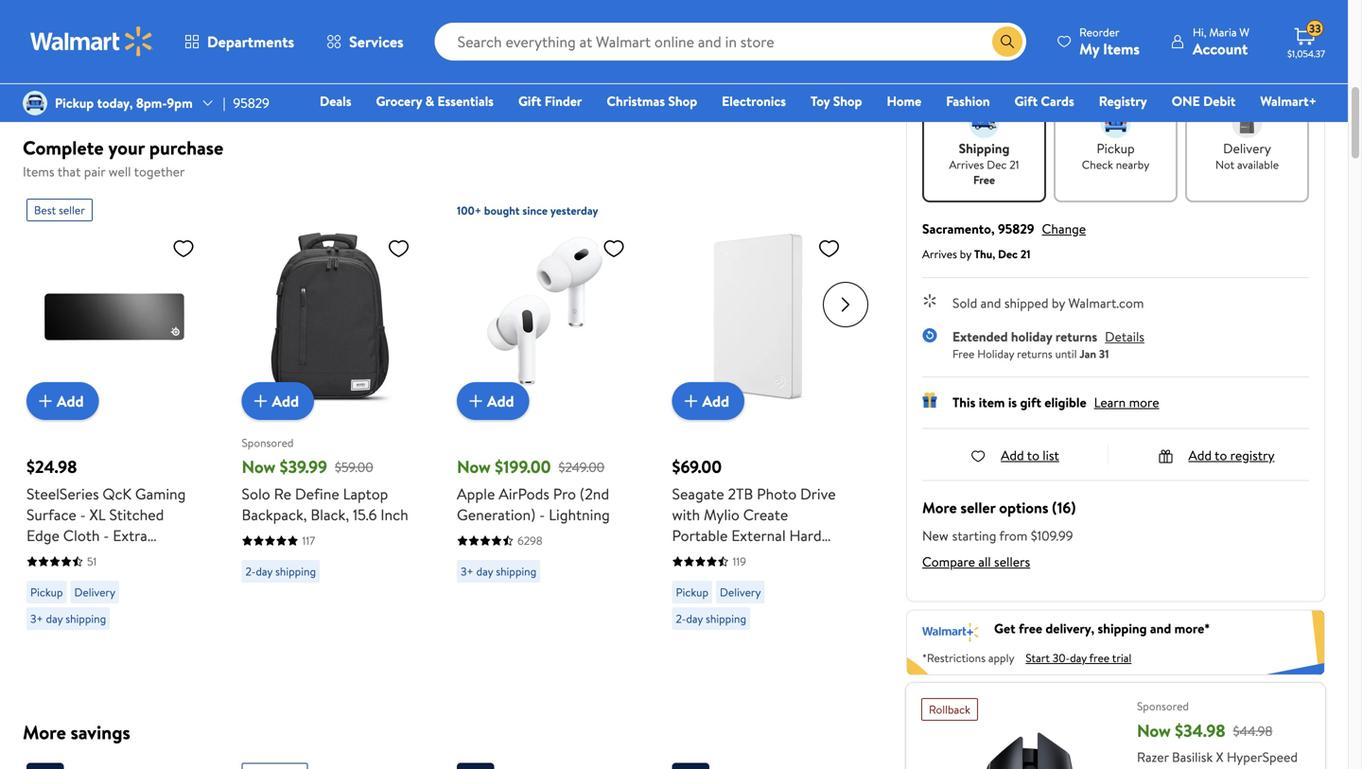 Task type: locate. For each thing, give the bounding box(es) containing it.
95829 inside sacramento, 95829 change arrives by thu, dec 21
[[998, 219, 1035, 238]]

1 horizontal spatial returns
[[1056, 327, 1098, 346]]

0 vertical spatial arrives
[[949, 156, 984, 172]]

xl
[[89, 504, 106, 525]]

6298
[[518, 533, 543, 549]]

2 gift from the left
[[1015, 92, 1038, 110]]

basilisk
[[1172, 748, 1213, 766]]

0 horizontal spatial 95829
[[233, 94, 270, 112]]

1 horizontal spatial shop
[[833, 92, 862, 110]]

add to cart image up the $24.98
[[34, 390, 57, 413]]

1 horizontal spatial and
[[1150, 619, 1172, 638]]

1 vertical spatial dec
[[998, 246, 1018, 262]]

0 horizontal spatial to
[[129, 546, 143, 567]]

delivery down 119
[[720, 584, 761, 600]]

more inside more seller options (16) new starting from $109.99 compare all sellers
[[922, 497, 957, 518]]

1 horizontal spatial by
[[1052, 294, 1065, 312]]

seller right best
[[59, 202, 85, 218]]

delivery down 51
[[74, 584, 115, 600]]

0 horizontal spatial gaming
[[135, 483, 186, 504]]

1 vertical spatial free
[[953, 346, 975, 362]]

1 horizontal spatial delivery
[[720, 584, 761, 600]]

0 vertical spatial dec
[[987, 156, 1007, 172]]

one debit
[[1172, 92, 1236, 110]]

1 shop from the left
[[668, 92, 697, 110]]

returns left until
[[1017, 346, 1053, 362]]

sponsored for $34.98
[[1137, 698, 1189, 714]]

departments
[[207, 31, 294, 52]]

walmart+ link
[[1252, 91, 1326, 111]]

create
[[743, 504, 788, 525]]

deals link
[[311, 91, 360, 111]]

add button for apple airpods pro (2nd generation) - lightning image
[[457, 382, 529, 420]]

add button for solo re define laptop backpack, black, 15.6 inch image
[[242, 382, 314, 420]]

now up the 'apple'
[[457, 455, 491, 479]]

0 horizontal spatial 2-day shipping
[[246, 563, 316, 580]]

maria
[[1210, 24, 1237, 40]]

0 vertical spatial and
[[981, 294, 1001, 312]]

1 horizontal spatial gaming
[[1188, 768, 1232, 769]]

2-day shipping down 117
[[246, 563, 316, 580]]

0 vertical spatial more
[[922, 497, 957, 518]]

2 horizontal spatial add to cart image
[[680, 390, 703, 413]]

by left thu,
[[960, 246, 972, 262]]

wireless
[[1137, 768, 1185, 769]]

product group
[[26, 191, 202, 667], [242, 191, 418, 667], [457, 191, 633, 667], [672, 191, 848, 667]]

durable
[[26, 546, 78, 567]]

seller up the starting
[[961, 497, 996, 518]]

add to cart image
[[34, 390, 57, 413], [249, 390, 272, 413], [680, 390, 703, 413]]

start
[[1026, 650, 1050, 666]]

95829 right |
[[233, 94, 270, 112]]

intent image for delivery image
[[1232, 108, 1263, 138]]

gaming down x on the right bottom of page
[[1188, 768, 1232, 769]]

free inside "extended holiday returns details free holiday returns until jan 31"
[[953, 346, 975, 362]]

more up new
[[922, 497, 957, 518]]

christmas
[[607, 92, 665, 110]]

1 horizontal spatial 95829
[[998, 219, 1035, 238]]

Search search field
[[435, 23, 1027, 61]]

0 horizontal spatial by
[[960, 246, 972, 262]]

3.0
[[743, 546, 763, 567]]

pickup inside pickup check nearby
[[1097, 139, 1135, 157]]

2 horizontal spatial delivery
[[1223, 139, 1271, 157]]

drive right photo on the right of page
[[800, 483, 836, 504]]

sponsored inside sponsored now $39.99 $59.00 solo re define laptop backpack, black, 15.6 inch
[[242, 435, 294, 451]]

gift left finder
[[518, 92, 542, 110]]

yesterday
[[550, 202, 598, 219]]

more for more savings
[[23, 719, 66, 746]]

arrives down the "intent image for shipping"
[[949, 156, 984, 172]]

add to cart image for $69.00
[[680, 390, 703, 413]]

pickup
[[55, 94, 94, 112], [1097, 139, 1135, 157], [30, 584, 63, 600], [676, 584, 709, 600]]

 image
[[23, 91, 47, 115]]

solo re define laptop backpack, black, 15.6 inch image
[[242, 229, 418, 405]]

dec
[[987, 156, 1007, 172], [998, 246, 1018, 262]]

shipping up trial
[[1098, 619, 1147, 638]]

0 vertical spatial free
[[974, 171, 995, 188]]

product group containing now $39.99
[[242, 191, 418, 667]]

free for extended
[[953, 346, 975, 362]]

- left sized at the bottom of page
[[82, 546, 88, 567]]

now inside sponsored now $39.99 $59.00 solo re define laptop backpack, black, 15.6 inch
[[242, 455, 276, 479]]

item
[[979, 393, 1005, 411]]

add up $199.00
[[487, 391, 514, 411]]

sized
[[91, 546, 125, 567]]

to
[[1027, 446, 1040, 464], [1215, 446, 1227, 464], [129, 546, 143, 567]]

now inside sponsored now $34.98 $44.98 razer basilisk x hyperspeed wireless gaming mouse fo
[[1137, 719, 1171, 743]]

shipping down 51
[[65, 611, 106, 627]]

add to cart image up 'solo'
[[249, 390, 272, 413]]

1 vertical spatial and
[[1150, 619, 1172, 638]]

not
[[1216, 156, 1235, 172]]

edge
[[26, 525, 60, 546]]

grocery & essentials
[[376, 92, 494, 110]]

95829 for sacramento,
[[998, 219, 1035, 238]]

add up the $24.98
[[57, 391, 84, 411]]

1 gift from the left
[[518, 92, 542, 110]]

2 add button from the left
[[242, 382, 314, 420]]

cards
[[1041, 92, 1075, 110]]

and left more*
[[1150, 619, 1172, 638]]

0 vertical spatial 2-
[[246, 563, 256, 580]]

arrives inside shipping arrives dec 21 free
[[949, 156, 984, 172]]

learn
[[1094, 393, 1126, 411]]

0 horizontal spatial 2-
[[246, 563, 256, 580]]

portable
[[672, 525, 728, 546]]

1 vertical spatial 2-day shipping
[[676, 611, 747, 627]]

change button
[[1042, 219, 1086, 238]]

2-day shipping down 119
[[676, 611, 747, 627]]

3+ day shipping down 6298
[[461, 563, 537, 580]]

gift down get
[[1015, 92, 1038, 110]]

airpods
[[499, 483, 550, 504]]

product group containing $69.00
[[672, 191, 848, 667]]

0 horizontal spatial now
[[242, 455, 276, 479]]

reorder
[[1080, 24, 1120, 40]]

to right sized at the bottom of page
[[129, 546, 143, 567]]

1 horizontal spatial seller
[[961, 497, 996, 518]]

departments button
[[168, 19, 310, 64]]

95829 left change
[[998, 219, 1035, 238]]

2 shop from the left
[[833, 92, 862, 110]]

compare all sellers button
[[922, 552, 1031, 571]]

day down desks
[[46, 611, 63, 627]]

gift finder
[[518, 92, 582, 110]]

delivery for 2-day shipping
[[720, 584, 761, 600]]

trial
[[1112, 650, 1132, 666]]

2- down the backpack,
[[246, 563, 256, 580]]

1 horizontal spatial sponsored
[[1137, 698, 1189, 714]]

to inside $24.98 steelseries qck gaming surface - xl stitched edge cloth - extra durable - sized to cover desks
[[129, 546, 143, 567]]

1 vertical spatial 95829
[[998, 219, 1035, 238]]

add button up $199.00
[[457, 382, 529, 420]]

3 add to cart image from the left
[[680, 390, 703, 413]]

to for registry
[[1215, 446, 1227, 464]]

2-day shipping
[[246, 563, 316, 580], [676, 611, 747, 627]]

add to favorites list, steelseries qck gaming surface - xl stitched edge cloth - extra durable - sized to cover desks image
[[172, 237, 195, 260]]

1 horizontal spatial now
[[457, 455, 491, 479]]

returns left the 31
[[1056, 327, 1098, 346]]

day
[[256, 563, 273, 580], [476, 563, 493, 580], [46, 611, 63, 627], [686, 611, 703, 627], [1070, 650, 1087, 666]]

0 vertical spatial items
[[1103, 38, 1140, 59]]

1 horizontal spatial add to cart image
[[249, 390, 272, 413]]

sponsored up the $39.99
[[242, 435, 294, 451]]

1 vertical spatial gaming
[[1188, 768, 1232, 769]]

get free delivery, shipping and more* banner
[[906, 610, 1326, 676]]

services
[[349, 31, 404, 52]]

0 horizontal spatial seller
[[59, 202, 85, 218]]

seagate 2tb photo drive with mylio create portable external hard drive usb 3.0 (white) image
[[672, 229, 848, 405]]

grocery
[[376, 92, 422, 110]]

0 vertical spatial sponsored
[[242, 435, 294, 451]]

21 right thu,
[[1021, 246, 1031, 262]]

seller for best
[[59, 202, 85, 218]]

more left savings
[[23, 719, 66, 746]]

shop right christmas
[[668, 92, 697, 110]]

arrives
[[949, 156, 984, 172], [922, 246, 957, 262]]

0 horizontal spatial items
[[23, 162, 54, 181]]

31
[[1099, 346, 1109, 362]]

electronics
[[722, 92, 786, 110]]

1 add button from the left
[[26, 382, 99, 420]]

by right shipped
[[1052, 294, 1065, 312]]

4 add button from the left
[[672, 382, 745, 420]]

0 horizontal spatial sponsored
[[242, 435, 294, 451]]

items left that
[[23, 162, 54, 181]]

add left list
[[1001, 446, 1024, 464]]

0 horizontal spatial delivery
[[74, 584, 115, 600]]

add to favorites list, solo re define laptop backpack, black, 15.6 inch image
[[387, 237, 410, 260]]

sacramento,
[[922, 219, 995, 238]]

now up 'solo'
[[242, 455, 276, 479]]

1 horizontal spatial 21
[[1021, 246, 1031, 262]]

list
[[1043, 446, 1060, 464]]

gaming inside $24.98 steelseries qck gaming surface - xl stitched edge cloth - extra durable - sized to cover desks
[[135, 483, 186, 504]]

gift for gift cards
[[1015, 92, 1038, 110]]

1 vertical spatial more
[[23, 719, 66, 746]]

free
[[1019, 619, 1043, 638], [1090, 650, 1110, 666]]

1 vertical spatial seller
[[961, 497, 996, 518]]

delivery for 3+ day shipping
[[74, 584, 115, 600]]

add button up the $69.00
[[672, 382, 745, 420]]

items inside "reorder my items"
[[1103, 38, 1140, 59]]

sponsored
[[242, 435, 294, 451], [1137, 698, 1189, 714]]

$1,054.37
[[1288, 47, 1326, 60]]

0 vertical spatial 95829
[[233, 94, 270, 112]]

next image image
[[78, 75, 93, 90]]

$59.00
[[335, 458, 373, 476]]

0 horizontal spatial and
[[981, 294, 1001, 312]]

shipping down 119
[[706, 611, 747, 627]]

dec right thu,
[[998, 246, 1018, 262]]

sponsored for $39.99
[[242, 435, 294, 451]]

debit
[[1204, 92, 1236, 110]]

1 horizontal spatial free
[[1090, 650, 1110, 666]]

free
[[974, 171, 995, 188], [953, 346, 975, 362]]

sponsored inside sponsored now $34.98 $44.98 razer basilisk x hyperspeed wireless gaming mouse fo
[[1137, 698, 1189, 714]]

add to cart image up the $69.00
[[680, 390, 703, 413]]

0 horizontal spatial drive
[[672, 546, 708, 567]]

get
[[994, 619, 1016, 638]]

0 horizontal spatial more
[[23, 719, 66, 746]]

toy shop
[[811, 92, 862, 110]]

0 horizontal spatial gift
[[518, 92, 542, 110]]

free left holiday
[[953, 346, 975, 362]]

1 horizontal spatial more
[[922, 497, 957, 518]]

delivery down intent image for delivery
[[1223, 139, 1271, 157]]

0 vertical spatial 21
[[1010, 156, 1020, 172]]

more for more seller options (16) new starting from $109.99 compare all sellers
[[922, 497, 957, 518]]

add up the $69.00
[[703, 391, 730, 411]]

add up the $39.99
[[272, 391, 299, 411]]

lightning
[[549, 504, 610, 525]]

1 vertical spatial 21
[[1021, 246, 1031, 262]]

1 vertical spatial items
[[23, 162, 54, 181]]

2- down the portable
[[676, 611, 686, 627]]

shop for christmas shop
[[668, 92, 697, 110]]

100+
[[457, 202, 481, 219]]

apply
[[989, 650, 1015, 666]]

this
[[1032, 63, 1060, 87]]

items right my
[[1103, 38, 1140, 59]]

4 product group from the left
[[672, 191, 848, 667]]

21 down gift cards
[[1010, 156, 1020, 172]]

2 add to cart image from the left
[[249, 390, 272, 413]]

(2nd
[[580, 483, 609, 504]]

1 horizontal spatial 3+
[[461, 563, 474, 580]]

details button
[[1105, 327, 1145, 346]]

3+ down generation)
[[461, 563, 474, 580]]

0 vertical spatial seller
[[59, 202, 85, 218]]

gaming right qck
[[135, 483, 186, 504]]

dec down the "intent image for shipping"
[[987, 156, 1007, 172]]

0 horizontal spatial free
[[1019, 619, 1043, 638]]

free right 'get' at bottom right
[[1019, 619, 1043, 638]]

1 product group from the left
[[26, 191, 202, 667]]

now up razer
[[1137, 719, 1171, 743]]

seller inside more seller options (16) new starting from $109.99 compare all sellers
[[961, 497, 996, 518]]

1 horizontal spatial 2-day shipping
[[676, 611, 747, 627]]

fashion link
[[938, 91, 999, 111]]

0 vertical spatial 3+
[[461, 563, 474, 580]]

0 horizontal spatial shop
[[668, 92, 697, 110]]

1 vertical spatial drive
[[672, 546, 708, 567]]

1 horizontal spatial items
[[1103, 38, 1140, 59]]

0 vertical spatial gaming
[[135, 483, 186, 504]]

- left xl
[[80, 504, 86, 525]]

2 product group from the left
[[242, 191, 418, 667]]

0 horizontal spatial add to cart image
[[34, 390, 57, 413]]

- up 6298
[[539, 504, 545, 525]]

pair
[[84, 162, 105, 181]]

generation)
[[457, 504, 536, 525]]

0 vertical spatial by
[[960, 246, 972, 262]]

options
[[999, 497, 1049, 518]]

add button up the $24.98
[[26, 382, 99, 420]]

2 horizontal spatial to
[[1215, 446, 1227, 464]]

stitched
[[109, 504, 164, 525]]

mouse
[[1235, 768, 1273, 769]]

free for shipping
[[974, 171, 995, 188]]

more
[[922, 497, 957, 518], [23, 719, 66, 746]]

day down delivery, in the bottom right of the page
[[1070, 650, 1087, 666]]

all
[[979, 552, 991, 571]]

95829
[[233, 94, 270, 112], [998, 219, 1035, 238]]

razer
[[1137, 748, 1169, 766]]

free down shipping
[[974, 171, 995, 188]]

3 add button from the left
[[457, 382, 529, 420]]

to left "registry" on the right of page
[[1215, 446, 1227, 464]]

registry link
[[1091, 91, 1156, 111]]

pickup down intent image for pickup
[[1097, 139, 1135, 157]]

hi, maria w account
[[1193, 24, 1250, 59]]

1 horizontal spatial gift
[[1015, 92, 1038, 110]]

- inside "now $199.00 $249.00 apple airpods pro (2nd generation) - lightning"
[[539, 504, 545, 525]]

free inside shipping arrives dec 21 free
[[974, 171, 995, 188]]

1 vertical spatial arrives
[[922, 246, 957, 262]]

add button for seagate 2tb photo drive with mylio create portable external hard drive usb 3.0 (white)
[[672, 382, 745, 420]]

0 horizontal spatial 21
[[1010, 156, 1020, 172]]

9pm
[[167, 94, 193, 112]]

intent image for pickup image
[[1101, 108, 1131, 138]]

95829 for |
[[233, 94, 270, 112]]

1 horizontal spatial to
[[1027, 446, 1040, 464]]

gift for gift finder
[[518, 92, 542, 110]]

0 horizontal spatial 3+ day shipping
[[30, 611, 106, 627]]

day inside get free delivery, shipping and more* banner
[[1070, 650, 1087, 666]]

shop right toy
[[833, 92, 862, 110]]

drive left usb
[[672, 546, 708, 567]]

shipping
[[959, 139, 1010, 157]]

walmart plus image
[[922, 619, 979, 642]]

0 vertical spatial 3+ day shipping
[[461, 563, 537, 580]]

free left trial
[[1090, 650, 1110, 666]]

and right sold
[[981, 294, 1001, 312]]

arrives down sacramento, on the top right
[[922, 246, 957, 262]]

3+ day shipping down desks
[[30, 611, 106, 627]]

1 horizontal spatial drive
[[800, 483, 836, 504]]

my
[[1080, 38, 1100, 59]]

3+ down desks
[[30, 611, 43, 627]]

hi,
[[1193, 24, 1207, 40]]

$69.00 seagate 2tb photo drive with mylio create portable external hard drive usb 3.0 (white)
[[672, 455, 836, 567]]

one debit link
[[1163, 91, 1244, 111]]

delivery
[[1223, 139, 1271, 157], [74, 584, 115, 600], [720, 584, 761, 600]]

to left list
[[1027, 446, 1040, 464]]

seller
[[59, 202, 85, 218], [961, 497, 996, 518]]

items inside complete your purchase items that pair well together
[[23, 162, 54, 181]]

1 vertical spatial 3+
[[30, 611, 43, 627]]

more
[[1129, 393, 1160, 411]]

sponsored up $34.98
[[1137, 698, 1189, 714]]

delivery inside delivery not available
[[1223, 139, 1271, 157]]

1 vertical spatial sponsored
[[1137, 698, 1189, 714]]

add button up the $39.99
[[242, 382, 314, 420]]

1 horizontal spatial 2-
[[676, 611, 686, 627]]

1 vertical spatial free
[[1090, 650, 1110, 666]]

2 horizontal spatial now
[[1137, 719, 1171, 743]]

3 product group from the left
[[457, 191, 633, 667]]



Task type: describe. For each thing, give the bounding box(es) containing it.
| 95829
[[223, 94, 270, 112]]

$39.99
[[280, 455, 327, 479]]

seller for more
[[961, 497, 996, 518]]

desks
[[26, 567, 65, 588]]

pickup down next image
[[55, 94, 94, 112]]

bought
[[484, 202, 520, 219]]

$24.98
[[26, 455, 77, 479]]

new
[[922, 526, 949, 545]]

8pm-
[[136, 94, 167, 112]]

next slide for complete your purchase list image
[[823, 282, 869, 327]]

complete your purchase items that pair well together
[[23, 134, 224, 181]]

logitech g pro x superlight wireless gaming mouse, ultra-lightweight, hero 25k sensor, black - image 5 of 7 image
[[32, 0, 143, 58]]

x
[[1216, 748, 1224, 766]]

toy
[[811, 92, 830, 110]]

how you'll get this item:
[[922, 63, 1102, 87]]

0 vertical spatial free
[[1019, 619, 1043, 638]]

to for list
[[1027, 446, 1040, 464]]

w
[[1240, 24, 1250, 40]]

holiday
[[1011, 327, 1053, 346]]

more seller options (16) new starting from $109.99 compare all sellers
[[922, 497, 1076, 571]]

arrives inside sacramento, 95829 change arrives by thu, dec 21
[[922, 246, 957, 262]]

product group containing now $199.00
[[457, 191, 633, 667]]

shipping down 6298
[[496, 563, 537, 580]]

jan
[[1080, 346, 1097, 362]]

and inside banner
[[1150, 619, 1172, 638]]

0 vertical spatial 2-day shipping
[[246, 563, 316, 580]]

21 inside shipping arrives dec 21 free
[[1010, 156, 1020, 172]]

electronics link
[[714, 91, 795, 111]]

add button for steelseries qck gaming surface - xl stitched edge cloth - extra durable - sized to cover desks image
[[26, 382, 99, 420]]

day down the portable
[[686, 611, 703, 627]]

&
[[425, 92, 434, 110]]

walmart image
[[30, 26, 153, 57]]

this
[[953, 393, 976, 411]]

15.6
[[353, 504, 377, 525]]

1 vertical spatial 3+ day shipping
[[30, 611, 106, 627]]

photo
[[757, 483, 797, 504]]

gifting made easy image
[[922, 392, 938, 408]]

add to cart image
[[465, 390, 487, 413]]

until
[[1055, 346, 1077, 362]]

hyperspeed
[[1227, 748, 1298, 766]]

surface
[[26, 504, 76, 525]]

purchase
[[149, 134, 224, 161]]

sponsored now $39.99 $59.00 solo re define laptop backpack, black, 15.6 inch
[[242, 435, 408, 525]]

add to list button
[[971, 446, 1060, 464]]

delivery not available
[[1216, 139, 1279, 172]]

sold and shipped by walmart.com
[[953, 294, 1144, 312]]

walmart.com
[[1069, 294, 1144, 312]]

well
[[109, 162, 131, 181]]

0 horizontal spatial returns
[[1017, 346, 1053, 362]]

fashion
[[946, 92, 990, 110]]

now for $39.99
[[242, 455, 276, 479]]

add to cart image for sponsored
[[249, 390, 272, 413]]

0 vertical spatial drive
[[800, 483, 836, 504]]

qck
[[103, 483, 132, 504]]

get free delivery, shipping and more*
[[994, 619, 1210, 638]]

shipping arrives dec 21 free
[[949, 139, 1020, 188]]

start 30-day free trial
[[1026, 650, 1132, 666]]

add for add to cart icon
[[487, 391, 514, 411]]

now inside "now $199.00 $249.00 apple airpods pro (2nd generation) - lightning"
[[457, 455, 491, 479]]

add for first add to cart image from left
[[57, 391, 84, 411]]

100+ bought since yesterday
[[457, 202, 598, 219]]

thu,
[[974, 246, 996, 262]]

33
[[1309, 21, 1321, 37]]

day down the backpack,
[[256, 563, 273, 580]]

razer basilisk x hyperspeed wireless gaming mouse for pc, 6 buttons, 2.4ghz, bluetooth, black image
[[922, 729, 1122, 769]]

pickup today, 8pm-9pm
[[55, 94, 193, 112]]

seagate
[[672, 483, 724, 504]]

shipping down 117
[[275, 563, 316, 580]]

30-
[[1053, 650, 1070, 666]]

gift cards link
[[1006, 91, 1083, 111]]

intent image for shipping image
[[969, 108, 1000, 138]]

holiday
[[978, 346, 1014, 362]]

sponsored now $34.98 $44.98 razer basilisk x hyperspeed wireless gaming mouse fo
[[1137, 698, 1298, 769]]

dec inside shipping arrives dec 21 free
[[987, 156, 1007, 172]]

add to favorites list, seagate 2tb photo drive with mylio create portable external hard drive usb 3.0 (white) image
[[818, 237, 841, 260]]

steelseries
[[26, 483, 99, 504]]

best seller
[[34, 202, 85, 218]]

1 vertical spatial by
[[1052, 294, 1065, 312]]

add to favorites list, apple airpods pro (2nd generation) - lightning image
[[603, 237, 625, 260]]

this item is gift eligible learn more
[[953, 393, 1160, 411]]

details
[[1105, 327, 1145, 346]]

(16)
[[1052, 497, 1076, 518]]

0 horizontal spatial 3+
[[30, 611, 43, 627]]

1 horizontal spatial 3+ day shipping
[[461, 563, 537, 580]]

now for $34.98
[[1137, 719, 1171, 743]]

today,
[[97, 94, 133, 112]]

Walmart Site-Wide search field
[[435, 23, 1027, 61]]

available
[[1238, 156, 1279, 172]]

that
[[57, 162, 81, 181]]

add for add to cart image for $69.00
[[703, 391, 730, 411]]

rollback
[[929, 702, 971, 718]]

dec inside sacramento, 95829 change arrives by thu, dec 21
[[998, 246, 1018, 262]]

usb
[[711, 546, 740, 567]]

toy shop link
[[802, 91, 871, 111]]

registry
[[1231, 446, 1275, 464]]

add for add to cart image associated with sponsored
[[272, 391, 299, 411]]

grocery & essentials link
[[368, 91, 502, 111]]

shipping inside banner
[[1098, 619, 1147, 638]]

now $34.98 group
[[906, 683, 1326, 769]]

inch
[[381, 504, 408, 525]]

51
[[87, 553, 97, 570]]

is
[[1008, 393, 1017, 411]]

shop for toy shop
[[833, 92, 862, 110]]

more savings
[[23, 719, 130, 746]]

account
[[1193, 38, 1248, 59]]

21 inside sacramento, 95829 change arrives by thu, dec 21
[[1021, 246, 1031, 262]]

with
[[672, 504, 700, 525]]

gift cards
[[1015, 92, 1075, 110]]

since
[[523, 202, 548, 219]]

pickup down durable
[[30, 584, 63, 600]]

mylio
[[704, 504, 740, 525]]

add left "registry" on the right of page
[[1189, 446, 1212, 464]]

steelseries qck gaming surface - xl stitched edge cloth - extra durable - sized to cover desks image
[[26, 229, 202, 405]]

check
[[1082, 156, 1113, 172]]

search icon image
[[1000, 34, 1015, 49]]

now $199.00 $249.00 apple airpods pro (2nd generation) - lightning
[[457, 455, 610, 525]]

pickup down the portable
[[676, 584, 709, 600]]

learn more button
[[1094, 393, 1160, 411]]

shipped
[[1005, 294, 1049, 312]]

- left extra
[[103, 525, 109, 546]]

1 add to cart image from the left
[[34, 390, 57, 413]]

by inside sacramento, 95829 change arrives by thu, dec 21
[[960, 246, 972, 262]]

delivery,
[[1046, 619, 1095, 638]]

gaming inside sponsored now $34.98 $44.98 razer basilisk x hyperspeed wireless gaming mouse fo
[[1188, 768, 1232, 769]]

compare
[[922, 552, 975, 571]]

complete
[[23, 134, 104, 161]]

$199.00
[[495, 455, 551, 479]]

apple airpods pro (2nd generation) - lightning image
[[457, 229, 633, 405]]

registry
[[1099, 92, 1147, 110]]

1 vertical spatial 2-
[[676, 611, 686, 627]]

home link
[[878, 91, 930, 111]]

day down generation)
[[476, 563, 493, 580]]

product group containing $24.98
[[26, 191, 202, 667]]

gift
[[1020, 393, 1042, 411]]



Task type: vqa. For each thing, say whether or not it's contained in the screenshot.
Extended
yes



